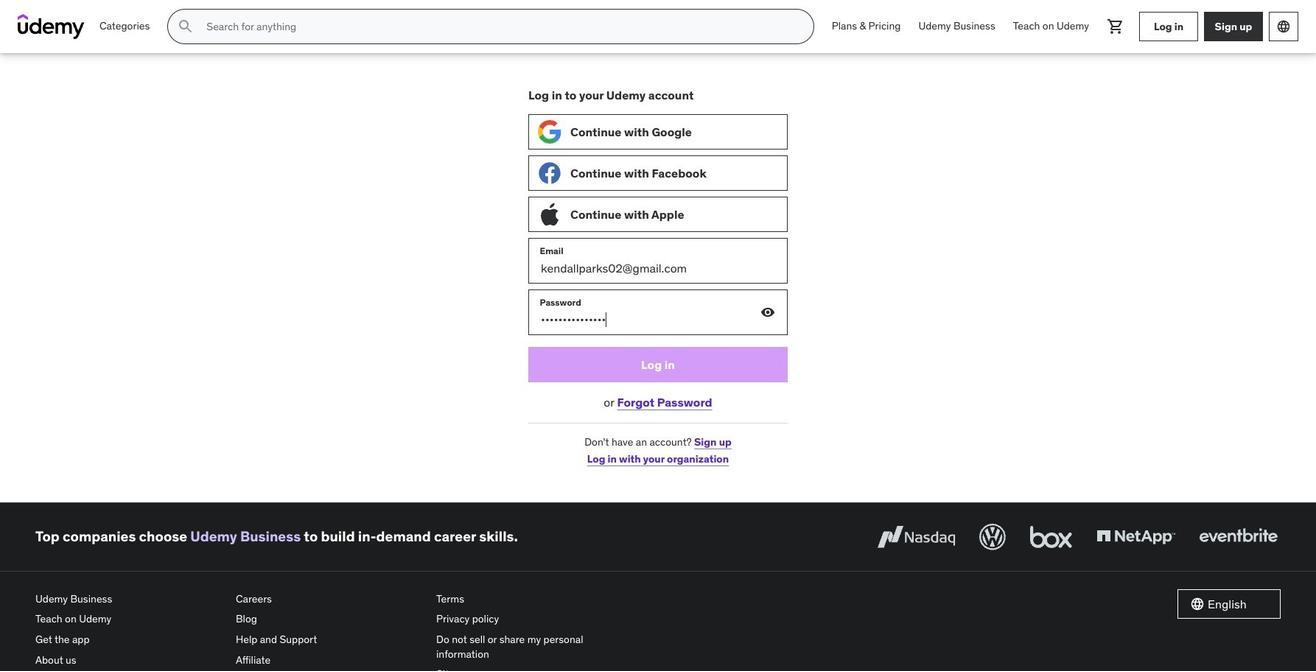 Task type: describe. For each thing, give the bounding box(es) containing it.
volkswagen image
[[977, 521, 1009, 553]]

Search for anything text field
[[204, 14, 796, 39]]

netapp image
[[1094, 521, 1179, 553]]

udemy image
[[18, 14, 85, 39]]

nasdaq image
[[874, 521, 959, 553]]



Task type: locate. For each thing, give the bounding box(es) containing it.
None password field
[[529, 291, 787, 335]]

small image
[[1191, 597, 1205, 612]]

shopping cart with 0 items image
[[1107, 18, 1125, 35]]

choose a language image
[[1277, 19, 1292, 34]]

show password image
[[761, 305, 775, 320]]

eventbrite image
[[1196, 521, 1281, 553]]

box image
[[1027, 521, 1076, 553]]

None email field
[[529, 239, 787, 283]]

submit search image
[[177, 18, 195, 35]]



Task type: vqa. For each thing, say whether or not it's contained in the screenshot.
the top '5'
no



